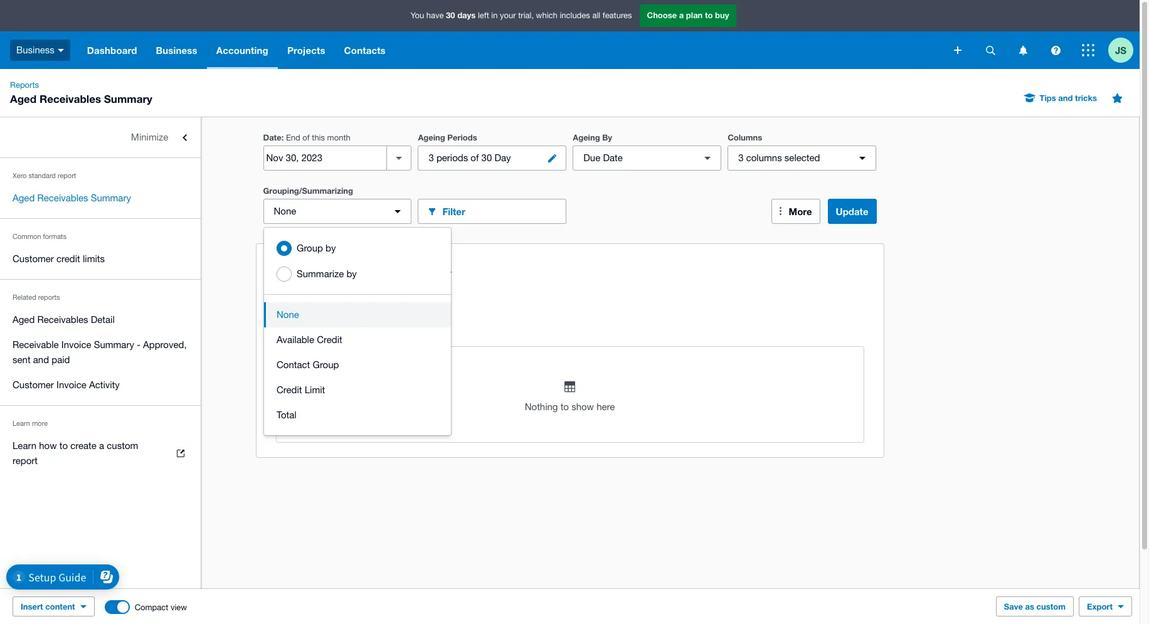 Task type: locate. For each thing, give the bounding box(es) containing it.
learn inside learn how to create a custom report
[[13, 440, 36, 451]]

0 horizontal spatial to
[[59, 440, 68, 451]]

list box
[[264, 228, 451, 435]]

of left this
[[303, 133, 310, 142]]

save
[[1004, 602, 1023, 612]]

0 vertical spatial learn
[[13, 420, 30, 427]]

customer inside customer invoice activity "link"
[[13, 380, 54, 390]]

1 vertical spatial of
[[471, 152, 479, 163]]

update button
[[828, 199, 877, 224]]

customer down common formats
[[13, 253, 54, 264]]

nothing
[[525, 402, 558, 412]]

report inside learn how to create a custom report
[[13, 456, 38, 466]]

date : end of this month
[[263, 132, 351, 142]]

0 vertical spatial 30
[[446, 10, 455, 20]]

ageing up periods
[[418, 132, 445, 142]]

1 customer from the top
[[13, 253, 54, 264]]

learn for learn how to create a custom report
[[13, 440, 36, 451]]

1 horizontal spatial 30
[[482, 152, 492, 163]]

summary inside receivable invoice summary - approved, sent and paid
[[94, 339, 134, 350]]

credit up total
[[277, 385, 302, 395]]

1 vertical spatial summary
[[91, 193, 131, 203]]

0 vertical spatial credit
[[317, 334, 342, 345]]

total button
[[264, 403, 451, 428]]

1 vertical spatial aged
[[13, 193, 35, 203]]

1 vertical spatial credit
[[277, 385, 302, 395]]

date right the due
[[603, 152, 623, 163]]

1 vertical spatial learn
[[13, 440, 36, 451]]

receivable invoice summary - approved, sent and paid link
[[0, 333, 201, 373]]

by for summarize by
[[347, 269, 357, 279]]

0 horizontal spatial ageing
[[276, 324, 306, 334]]

columns
[[728, 132, 762, 142]]

features
[[603, 11, 632, 20]]

date left end
[[263, 132, 281, 142]]

1 vertical spatial 30
[[482, 152, 492, 163]]

Report title field
[[273, 260, 859, 289]]

learn more
[[13, 420, 48, 427]]

report up aged receivables summary
[[58, 172, 76, 179]]

by up the summarize by on the top of the page
[[326, 243, 336, 253]]

aged for aged receivables detail
[[13, 314, 35, 325]]

0 vertical spatial custom
[[107, 440, 138, 451]]

0 horizontal spatial custom
[[107, 440, 138, 451]]

compact
[[135, 603, 168, 612]]

receivables down reports
[[37, 314, 88, 325]]

learn left more
[[13, 420, 30, 427]]

1 vertical spatial none
[[277, 309, 299, 320]]

customer
[[13, 253, 54, 264], [13, 380, 54, 390]]

projects button
[[278, 31, 335, 69]]

-
[[137, 339, 141, 350]]

limit
[[305, 385, 325, 395]]

1 horizontal spatial 3
[[739, 152, 744, 163]]

invoice for receivable
[[61, 339, 91, 350]]

which
[[536, 11, 558, 20]]

1 vertical spatial a
[[99, 440, 104, 451]]

by left 'due'
[[308, 324, 319, 334]]

a left 'plan'
[[679, 10, 684, 20]]

choose
[[647, 10, 677, 20]]

customer for customer invoice activity
[[13, 380, 54, 390]]

30 right have
[[446, 10, 455, 20]]

invoice inside "link"
[[56, 380, 86, 390]]

custom right create
[[107, 440, 138, 451]]

and inside tips and tricks button
[[1059, 93, 1073, 103]]

3 for 3 columns selected
[[739, 152, 744, 163]]

custom right as
[[1037, 602, 1066, 612]]

of right as
[[290, 309, 298, 319]]

customer down the sent
[[13, 380, 54, 390]]

credit
[[56, 253, 80, 264]]

how
[[39, 440, 57, 451]]

business as of november 30, 2023 ageing by due date
[[276, 294, 384, 334]]

remove from favorites image
[[1105, 85, 1130, 110]]

insert content
[[21, 602, 75, 612]]

1 horizontal spatial a
[[679, 10, 684, 20]]

group up limit
[[313, 360, 339, 370]]

of right periods
[[471, 152, 479, 163]]

1 vertical spatial date
[[603, 152, 623, 163]]

navigation
[[78, 31, 946, 69]]

0 vertical spatial none
[[274, 206, 296, 216]]

and down 'receivable'
[[33, 354, 49, 365]]

0 vertical spatial of
[[303, 133, 310, 142]]

business inside dropdown button
[[156, 45, 197, 56]]

2 3 from the left
[[739, 152, 744, 163]]

custom inside learn how to create a custom report
[[107, 440, 138, 451]]

grouping/summarizing
[[263, 186, 353, 196]]

js button
[[1109, 31, 1140, 69]]

date inside popup button
[[603, 152, 623, 163]]

to left buy
[[705, 10, 713, 20]]

reports link
[[5, 79, 44, 92]]

2 horizontal spatial to
[[705, 10, 713, 20]]

0 vertical spatial report
[[58, 172, 76, 179]]

0 horizontal spatial a
[[99, 440, 104, 451]]

ageing for ageing periods
[[418, 132, 445, 142]]

ageing for ageing by
[[573, 132, 600, 142]]

reports
[[38, 294, 60, 301]]

1 vertical spatial and
[[33, 354, 49, 365]]

1 horizontal spatial custom
[[1037, 602, 1066, 612]]

invoice
[[61, 339, 91, 350], [56, 380, 86, 390]]

3 columns selected
[[739, 152, 820, 163]]

date
[[340, 324, 358, 334]]

1 learn from the top
[[13, 420, 30, 427]]

and inside receivable invoice summary - approved, sent and paid
[[33, 354, 49, 365]]

2 vertical spatial aged
[[13, 314, 35, 325]]

2 vertical spatial by
[[308, 324, 319, 334]]

0 vertical spatial receivables
[[39, 92, 101, 105]]

2 horizontal spatial of
[[471, 152, 479, 163]]

save as custom button
[[996, 597, 1074, 617]]

summary
[[104, 92, 152, 105], [91, 193, 131, 203], [94, 339, 134, 350]]

none inside none button
[[277, 309, 299, 320]]

0 vertical spatial to
[[705, 10, 713, 20]]

summarize by button
[[264, 261, 451, 287]]

to
[[705, 10, 713, 20], [561, 402, 569, 412], [59, 440, 68, 451]]

ageing down as
[[276, 324, 306, 334]]

0 vertical spatial aged
[[10, 92, 37, 105]]

aged receivables detail link
[[0, 307, 201, 333]]

a right create
[[99, 440, 104, 451]]

1 vertical spatial group
[[313, 360, 339, 370]]

aged down related
[[13, 314, 35, 325]]

aged down reports link
[[10, 92, 37, 105]]

1 vertical spatial customer
[[13, 380, 54, 390]]

1 horizontal spatial ageing
[[418, 132, 445, 142]]

of inside button
[[471, 152, 479, 163]]

tips and tricks button
[[1017, 88, 1105, 108]]

2 horizontal spatial by
[[347, 269, 357, 279]]

group
[[264, 228, 451, 435]]

receivables inside reports aged receivables summary
[[39, 92, 101, 105]]

receivables
[[39, 92, 101, 105], [37, 193, 88, 203], [37, 314, 88, 325]]

date
[[263, 132, 281, 142], [603, 152, 623, 163]]

1 3 from the left
[[429, 152, 434, 163]]

available credit button
[[264, 328, 451, 353]]

receivable invoice summary - approved, sent and paid
[[13, 339, 187, 365]]

0 horizontal spatial 3
[[429, 152, 434, 163]]

view
[[171, 603, 187, 612]]

customer inside customer credit limits link
[[13, 253, 54, 264]]

customer credit limits link
[[0, 247, 201, 272]]

0 vertical spatial summary
[[104, 92, 152, 105]]

0 vertical spatial date
[[263, 132, 281, 142]]

1 horizontal spatial business
[[156, 45, 197, 56]]

navigation containing dashboard
[[78, 31, 946, 69]]

learn down learn more
[[13, 440, 36, 451]]

summary down minimize button
[[91, 193, 131, 203]]

navigation inside banner
[[78, 31, 946, 69]]

1 vertical spatial by
[[347, 269, 357, 279]]

and right tips
[[1059, 93, 1073, 103]]

2 vertical spatial to
[[59, 440, 68, 451]]

group by button
[[264, 235, 451, 261]]

2 vertical spatial summary
[[94, 339, 134, 350]]

0 horizontal spatial 30
[[446, 10, 455, 20]]

by down group by button
[[347, 269, 357, 279]]

3 left periods
[[429, 152, 434, 163]]

buy
[[715, 10, 729, 20]]

choose a plan to buy
[[647, 10, 729, 20]]

1 horizontal spatial and
[[1059, 93, 1073, 103]]

filter button
[[418, 199, 567, 224]]

none up available
[[277, 309, 299, 320]]

1 vertical spatial custom
[[1037, 602, 1066, 612]]

none down 'grouping/summarizing'
[[274, 206, 296, 216]]

30 inside banner
[[446, 10, 455, 20]]

1 horizontal spatial by
[[326, 243, 336, 253]]

a
[[679, 10, 684, 20], [99, 440, 104, 451]]

receivables down xero standard report
[[37, 193, 88, 203]]

summary up 'minimize'
[[104, 92, 152, 105]]

formats
[[43, 233, 67, 240]]

30 left "day"
[[482, 152, 492, 163]]

2 vertical spatial receivables
[[37, 314, 88, 325]]

activity
[[89, 380, 120, 390]]

0 horizontal spatial business
[[16, 44, 54, 55]]

0 horizontal spatial of
[[290, 309, 298, 319]]

credit down november
[[317, 334, 342, 345]]

report down learn more
[[13, 456, 38, 466]]

learn how to create a custom report link
[[0, 434, 201, 474]]

group containing group by
[[264, 228, 451, 435]]

aged
[[10, 92, 37, 105], [13, 193, 35, 203], [13, 314, 35, 325]]

0 vertical spatial customer
[[13, 253, 54, 264]]

0 vertical spatial by
[[326, 243, 336, 253]]

2 horizontal spatial business
[[276, 294, 315, 304]]

1 horizontal spatial date
[[603, 152, 623, 163]]

2 horizontal spatial ageing
[[573, 132, 600, 142]]

group up the summarize
[[297, 243, 323, 253]]

ageing inside business as of november 30, 2023 ageing by due date
[[276, 324, 306, 334]]

business
[[16, 44, 54, 55], [156, 45, 197, 56], [276, 294, 315, 304]]

ageing
[[418, 132, 445, 142], [573, 132, 600, 142], [276, 324, 306, 334]]

0 vertical spatial and
[[1059, 93, 1073, 103]]

of inside business as of november 30, 2023 ageing by due date
[[290, 309, 298, 319]]

banner containing js
[[0, 0, 1140, 69]]

2 vertical spatial of
[[290, 309, 298, 319]]

1 vertical spatial invoice
[[56, 380, 86, 390]]

0 vertical spatial invoice
[[61, 339, 91, 350]]

0 horizontal spatial by
[[308, 324, 319, 334]]

invoice down paid
[[56, 380, 86, 390]]

aged inside reports aged receivables summary
[[10, 92, 37, 105]]

to left show
[[561, 402, 569, 412]]

invoice inside receivable invoice summary - approved, sent and paid
[[61, 339, 91, 350]]

2 learn from the top
[[13, 440, 36, 451]]

1 horizontal spatial to
[[561, 402, 569, 412]]

paid
[[52, 354, 70, 365]]

1 horizontal spatial of
[[303, 133, 310, 142]]

3 inside button
[[429, 152, 434, 163]]

export
[[1087, 602, 1113, 612]]

you
[[411, 11, 424, 20]]

approved,
[[143, 339, 187, 350]]

banner
[[0, 0, 1140, 69]]

aged down xero
[[13, 193, 35, 203]]

contact
[[277, 360, 310, 370]]

summarize by
[[297, 269, 357, 279]]

receivables for detail
[[37, 314, 88, 325]]

credit limit
[[277, 385, 325, 395]]

summary left - at the bottom left of page
[[94, 339, 134, 350]]

0 horizontal spatial report
[[13, 456, 38, 466]]

to right how
[[59, 440, 68, 451]]

2 customer from the top
[[13, 380, 54, 390]]

0 horizontal spatial date
[[263, 132, 281, 142]]

0 horizontal spatial credit
[[277, 385, 302, 395]]

summarize
[[297, 269, 344, 279]]

receivables down reports link
[[39, 92, 101, 105]]

trial,
[[518, 11, 534, 20]]

save as custom
[[1004, 602, 1066, 612]]

none inside none popup button
[[274, 206, 296, 216]]

0 horizontal spatial and
[[33, 354, 49, 365]]

aged receivables summary
[[13, 193, 131, 203]]

of
[[303, 133, 310, 142], [471, 152, 479, 163], [290, 309, 298, 319]]

ageing left by
[[573, 132, 600, 142]]

svg image inside business popup button
[[58, 49, 64, 52]]

0 vertical spatial a
[[679, 10, 684, 20]]

invoice up paid
[[61, 339, 91, 350]]

1 vertical spatial report
[[13, 456, 38, 466]]

reports aged receivables summary
[[10, 80, 152, 105]]

svg image
[[986, 45, 995, 55], [1019, 45, 1027, 55], [1051, 45, 1061, 55], [954, 46, 962, 54], [58, 49, 64, 52]]

3 down columns on the right
[[739, 152, 744, 163]]

projects
[[287, 45, 325, 56]]

business button
[[0, 31, 78, 69]]

1 vertical spatial receivables
[[37, 193, 88, 203]]

summary for invoice
[[94, 339, 134, 350]]



Task type: describe. For each thing, give the bounding box(es) containing it.
plan
[[686, 10, 703, 20]]

to inside learn how to create a custom report
[[59, 440, 68, 451]]

receivable
[[13, 339, 59, 350]]

tricks
[[1075, 93, 1097, 103]]

none button
[[263, 199, 412, 224]]

periods
[[437, 152, 468, 163]]

of for business as of november 30, 2023 ageing by due date
[[290, 309, 298, 319]]

insert content button
[[13, 597, 95, 617]]

credit limit button
[[264, 378, 451, 403]]

tips
[[1040, 93, 1056, 103]]

related
[[13, 294, 36, 301]]

aged for aged receivables summary
[[13, 193, 35, 203]]

3 periods of 30 day
[[429, 152, 511, 163]]

by for group by
[[326, 243, 336, 253]]

of inside date : end of this month
[[303, 133, 310, 142]]

to inside banner
[[705, 10, 713, 20]]

customer for customer credit limits
[[13, 253, 54, 264]]

ageing periods
[[418, 132, 477, 142]]

left
[[478, 11, 489, 20]]

create
[[70, 440, 97, 451]]

none button
[[264, 302, 451, 328]]

more
[[789, 206, 812, 217]]

content
[[45, 602, 75, 612]]

0 vertical spatial group
[[297, 243, 323, 253]]

minimize
[[131, 132, 168, 142]]

invoice for customer
[[56, 380, 86, 390]]

xero standard report
[[13, 172, 76, 179]]

learn for learn more
[[13, 420, 30, 427]]

customer invoice activity link
[[0, 373, 201, 398]]

by inside business as of november 30, 2023 ageing by due date
[[308, 324, 319, 334]]

dashboard link
[[78, 31, 147, 69]]

group by
[[297, 243, 336, 253]]

contacts button
[[335, 31, 395, 69]]

contact group button
[[264, 353, 451, 378]]

contacts
[[344, 45, 386, 56]]

business inside business as of november 30, 2023 ageing by due date
[[276, 294, 315, 304]]

business button
[[147, 31, 207, 69]]

due
[[321, 324, 337, 334]]

due date button
[[573, 146, 722, 171]]

standard
[[29, 172, 56, 179]]

more button
[[771, 199, 820, 224]]

30,
[[347, 309, 360, 319]]

contact group
[[277, 360, 339, 370]]

selected
[[785, 152, 820, 163]]

1 horizontal spatial report
[[58, 172, 76, 179]]

month
[[327, 133, 351, 142]]

accounting button
[[207, 31, 278, 69]]

this
[[312, 133, 325, 142]]

30 inside button
[[482, 152, 492, 163]]

minimize button
[[0, 125, 201, 150]]

none for none button
[[277, 309, 299, 320]]

customer invoice activity
[[13, 380, 120, 390]]

filter
[[443, 205, 465, 217]]

accounting
[[216, 45, 268, 56]]

common
[[13, 233, 41, 240]]

in
[[491, 11, 498, 20]]

learn how to create a custom report
[[13, 440, 138, 466]]

2023
[[363, 309, 384, 319]]

aged receivables summary link
[[0, 186, 201, 211]]

none for none popup button
[[274, 206, 296, 216]]

have
[[427, 11, 444, 20]]

of for 3 periods of 30 day
[[471, 152, 479, 163]]

summary inside reports aged receivables summary
[[104, 92, 152, 105]]

days
[[457, 10, 476, 20]]

xero
[[13, 172, 27, 179]]

limits
[[83, 253, 105, 264]]

periods
[[448, 132, 477, 142]]

you have 30 days left in your trial, which includes all features
[[411, 10, 632, 20]]

a inside learn how to create a custom report
[[99, 440, 104, 451]]

1 vertical spatial to
[[561, 402, 569, 412]]

3 for 3 periods of 30 day
[[429, 152, 434, 163]]

custom inside save as custom button
[[1037, 602, 1066, 612]]

here
[[597, 402, 615, 412]]

as
[[1026, 602, 1035, 612]]

a inside banner
[[679, 10, 684, 20]]

list of convenience dates image
[[387, 146, 412, 171]]

js
[[1116, 44, 1127, 56]]

update
[[836, 206, 869, 217]]

due date
[[584, 152, 623, 163]]

compact view
[[135, 603, 187, 612]]

related reports
[[13, 294, 60, 301]]

day
[[495, 152, 511, 163]]

3 periods of 30 day button
[[418, 146, 567, 171]]

receivables for summary
[[37, 193, 88, 203]]

columns
[[746, 152, 782, 163]]

Select end date field
[[264, 146, 387, 170]]

your
[[500, 11, 516, 20]]

1 horizontal spatial credit
[[317, 334, 342, 345]]

insert
[[21, 602, 43, 612]]

common formats
[[13, 233, 67, 240]]

total
[[277, 410, 297, 420]]

business inside popup button
[[16, 44, 54, 55]]

:
[[281, 132, 284, 142]]

more
[[32, 420, 48, 427]]

show
[[572, 402, 594, 412]]

summary for receivables
[[91, 193, 131, 203]]

svg image
[[1082, 44, 1095, 56]]

list box containing group by
[[264, 228, 451, 435]]

nothing to show here
[[525, 402, 615, 412]]

by
[[602, 132, 612, 142]]

all
[[593, 11, 601, 20]]



Task type: vqa. For each thing, say whether or not it's contained in the screenshot.
Icy Hot AC Repair
no



